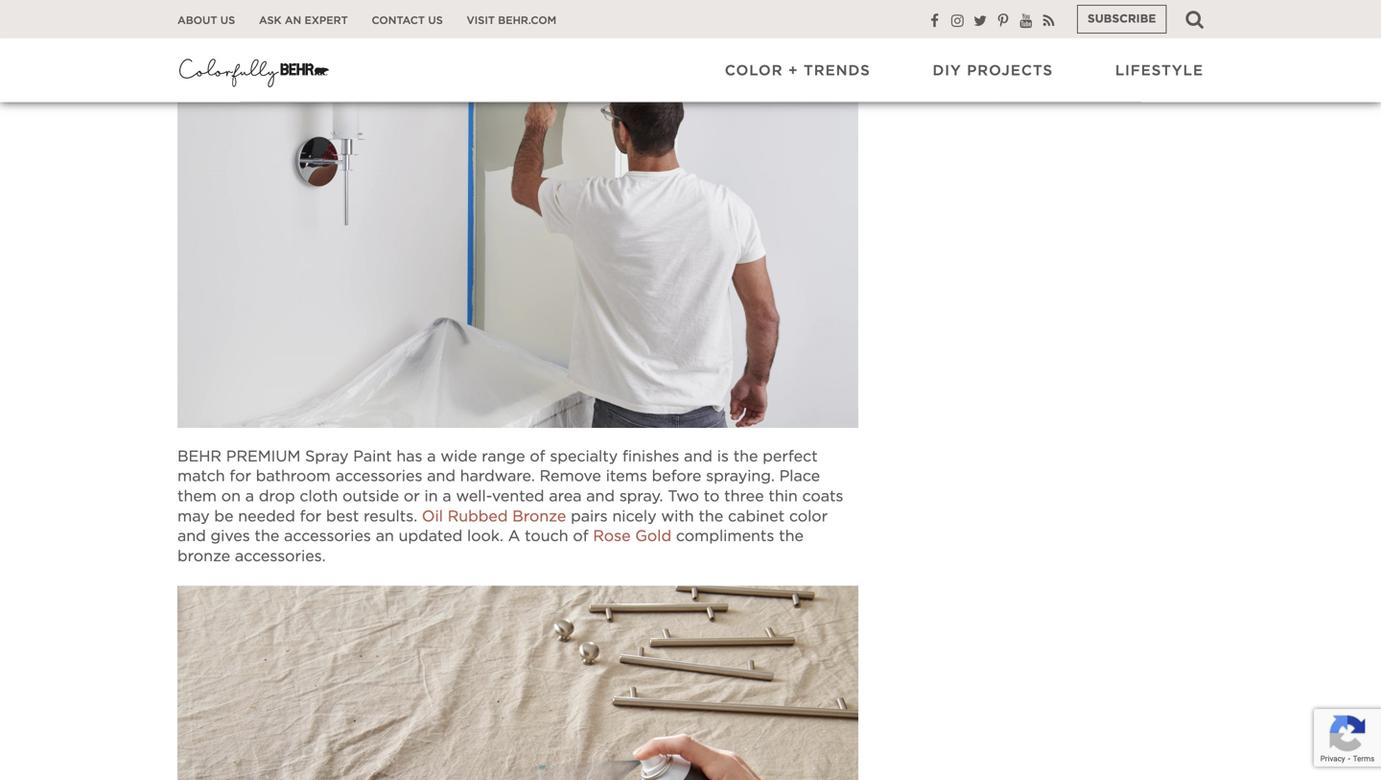 Task type: vqa. For each thing, say whether or not it's contained in the screenshot.
VANILLA
no



Task type: describe. For each thing, give the bounding box(es) containing it.
contact us
[[372, 15, 443, 26]]

them
[[178, 489, 217, 504]]

two
[[668, 489, 700, 504]]

diy
[[933, 64, 962, 78]]

accessories.
[[235, 549, 326, 564]]

lifestyle link
[[1116, 62, 1204, 80]]

items
[[606, 469, 648, 484]]

look.
[[467, 529, 504, 544]]

ask
[[259, 15, 282, 26]]

visit behr.com
[[467, 15, 557, 26]]

outside
[[343, 489, 399, 504]]

us for contact us
[[428, 15, 443, 26]]

with
[[662, 509, 694, 524]]

nicely
[[613, 509, 657, 524]]

vented
[[492, 489, 545, 504]]

0 horizontal spatial a
[[245, 489, 254, 504]]

oil rubbed bronze
[[422, 509, 566, 524]]

well-
[[456, 489, 492, 504]]

behr
[[178, 449, 222, 464]]

perfect
[[763, 449, 818, 464]]

search image
[[1187, 10, 1204, 29]]

visit
[[467, 15, 495, 26]]

gold
[[636, 529, 672, 544]]

oil
[[422, 509, 443, 524]]

compliments
[[676, 529, 775, 544]]

bronze
[[513, 509, 566, 524]]

the down needed
[[255, 529, 280, 544]]

place
[[780, 469, 821, 484]]

spray
[[305, 449, 349, 464]]

three
[[725, 489, 764, 504]]

pairs nicely with the cabinet color and gives the accessories an updated look. a touch of
[[178, 509, 828, 544]]

about
[[178, 15, 217, 26]]

rose gold
[[593, 529, 672, 544]]

rose gold link
[[593, 529, 672, 544]]

thin
[[769, 489, 798, 504]]

coats
[[803, 489, 844, 504]]

before
[[652, 469, 702, 484]]

rubbed
[[448, 509, 508, 524]]

the inside compliments the bronze accessories.
[[779, 529, 804, 544]]

rose
[[593, 529, 631, 544]]

and up the in
[[427, 469, 456, 484]]

wide
[[441, 449, 477, 464]]

an inside pairs nicely with the cabinet color and gives the accessories an updated look. a touch of
[[376, 529, 394, 544]]

visit behr.com link
[[467, 14, 557, 28]]

to
[[704, 489, 720, 504]]

and inside pairs nicely with the cabinet color and gives the accessories an updated look. a touch of
[[178, 529, 206, 544]]

about us link
[[178, 14, 235, 28]]

0 horizontal spatial an
[[285, 15, 302, 26]]

1 horizontal spatial for
[[300, 509, 322, 524]]

subscribe link
[[1078, 5, 1167, 34]]

bronze
[[178, 549, 230, 564]]

remove
[[540, 469, 602, 484]]

a person painting a bathroom cabinet from a white color to green. image
[[178, 0, 859, 428]]

spraying.
[[706, 469, 775, 484]]

has
[[397, 449, 423, 464]]

or
[[404, 489, 420, 504]]

color + trends link
[[725, 62, 871, 80]]

be
[[214, 509, 234, 524]]



Task type: locate. For each thing, give the bounding box(es) containing it.
area
[[549, 489, 582, 504]]

contact
[[372, 15, 425, 26]]

lifestyle
[[1116, 64, 1204, 78]]

an down results.
[[376, 529, 394, 544]]

touch
[[525, 529, 569, 544]]

on
[[221, 489, 241, 504]]

bathroom
[[256, 469, 331, 484]]

behr premium spray paint has a wide range of specialty finishes and is the perfect match for bathroom accessories and hardware. remove items before spraying. place them on a drop cloth outside or in a well-vented area and spray. two to three thin coats may be needed for best results.
[[178, 449, 844, 524]]

specialty
[[550, 449, 618, 464]]

best
[[326, 509, 359, 524]]

0 horizontal spatial for
[[230, 469, 251, 484]]

spray.
[[620, 489, 664, 504]]

oil rubbed bronze link
[[422, 509, 566, 524]]

colorfully behr image
[[178, 53, 331, 91]]

and left is
[[684, 449, 713, 464]]

is
[[718, 449, 729, 464]]

gives
[[211, 529, 250, 544]]

color + trends
[[725, 64, 871, 78]]

0 vertical spatial of
[[530, 449, 546, 464]]

us right about
[[220, 15, 235, 26]]

expert
[[305, 15, 348, 26]]

us
[[220, 15, 235, 26], [428, 15, 443, 26]]

ask an expert
[[259, 15, 348, 26]]

accessories inside pairs nicely with the cabinet color and gives the accessories an updated look. a touch of
[[284, 529, 371, 544]]

1 horizontal spatial of
[[573, 529, 589, 544]]

of inside behr premium spray paint has a wide range of specialty finishes and is the perfect match for bathroom accessories and hardware. remove items before spraying. place them on a drop cloth outside or in a well-vented area and spray. two to three thin coats may be needed for best results.
[[530, 449, 546, 464]]

range
[[482, 449, 525, 464]]

pairs
[[571, 509, 608, 524]]

a
[[427, 449, 436, 464], [245, 489, 254, 504], [443, 489, 452, 504]]

diy projects
[[933, 64, 1054, 78]]

1 vertical spatial of
[[573, 529, 589, 544]]

of inside pairs nicely with the cabinet color and gives the accessories an updated look. a touch of
[[573, 529, 589, 544]]

accessories down "best"
[[284, 529, 371, 544]]

the inside behr premium spray paint has a wide range of specialty finishes and is the perfect match for bathroom accessories and hardware. remove items before spraying. place them on a drop cloth outside or in a well-vented area and spray. two to three thin coats may be needed for best results.
[[734, 449, 759, 464]]

1 horizontal spatial an
[[376, 529, 394, 544]]

projects
[[968, 64, 1054, 78]]

1 horizontal spatial us
[[428, 15, 443, 26]]

for up 'on'
[[230, 469, 251, 484]]

trends
[[804, 64, 871, 78]]

behr.com
[[498, 15, 557, 26]]

1 vertical spatial accessories
[[284, 529, 371, 544]]

ask an expert link
[[259, 14, 348, 28]]

0 vertical spatial an
[[285, 15, 302, 26]]

cloth
[[300, 489, 338, 504]]

may
[[178, 509, 210, 524]]

the
[[734, 449, 759, 464], [699, 509, 724, 524], [255, 529, 280, 544], [779, 529, 804, 544]]

an
[[285, 15, 302, 26], [376, 529, 394, 544]]

needed
[[238, 509, 295, 524]]

+
[[789, 64, 799, 78]]

of
[[530, 449, 546, 464], [573, 529, 589, 544]]

the down to
[[699, 509, 724, 524]]

for
[[230, 469, 251, 484], [300, 509, 322, 524]]

a right "has"
[[427, 449, 436, 464]]

paint
[[353, 449, 392, 464]]

match
[[178, 469, 225, 484]]

accessories inside behr premium spray paint has a wide range of specialty finishes and is the perfect match for bathroom accessories and hardware. remove items before spraying. place them on a drop cloth outside or in a well-vented area and spray. two to three thin coats may be needed for best results.
[[336, 469, 423, 484]]

an right ask
[[285, 15, 302, 26]]

a right 'on'
[[245, 489, 254, 504]]

1 vertical spatial an
[[376, 529, 394, 544]]

contact us link
[[372, 14, 443, 28]]

in
[[425, 489, 438, 504]]

accessories down "paint" on the bottom left of page
[[336, 469, 423, 484]]

for down cloth
[[300, 509, 322, 524]]

results.
[[364, 509, 418, 524]]

color
[[725, 64, 784, 78]]

a right the in
[[443, 489, 452, 504]]

accessories
[[336, 469, 423, 484], [284, 529, 371, 544]]

cabinet
[[728, 509, 785, 524]]

0 vertical spatial accessories
[[336, 469, 423, 484]]

2 horizontal spatial a
[[443, 489, 452, 504]]

and down may
[[178, 529, 206, 544]]

the down color
[[779, 529, 804, 544]]

about us
[[178, 15, 235, 26]]

compliments the bronze accessories.
[[178, 529, 804, 564]]

us right contact
[[428, 15, 443, 26]]

a
[[508, 529, 520, 544]]

us for about us
[[220, 15, 235, 26]]

0 vertical spatial for
[[230, 469, 251, 484]]

a person spray painting a silver drawer pulls to a black color. image
[[178, 586, 859, 780]]

of down pairs
[[573, 529, 589, 544]]

subscribe
[[1088, 13, 1157, 25]]

us inside about us link
[[220, 15, 235, 26]]

1 vertical spatial for
[[300, 509, 322, 524]]

updated
[[399, 529, 463, 544]]

1 horizontal spatial a
[[427, 449, 436, 464]]

and up pairs
[[587, 489, 615, 504]]

and
[[684, 449, 713, 464], [427, 469, 456, 484], [587, 489, 615, 504], [178, 529, 206, 544]]

0 horizontal spatial of
[[530, 449, 546, 464]]

premium
[[226, 449, 301, 464]]

0 horizontal spatial us
[[220, 15, 235, 26]]

the up spraying. on the bottom right of page
[[734, 449, 759, 464]]

finishes
[[623, 449, 680, 464]]

2 us from the left
[[428, 15, 443, 26]]

1 us from the left
[[220, 15, 235, 26]]

of right range
[[530, 449, 546, 464]]

us inside "contact us" 'link'
[[428, 15, 443, 26]]

color
[[790, 509, 828, 524]]

hardware.
[[460, 469, 535, 484]]

drop
[[259, 489, 295, 504]]

diy projects link
[[933, 62, 1054, 80]]



